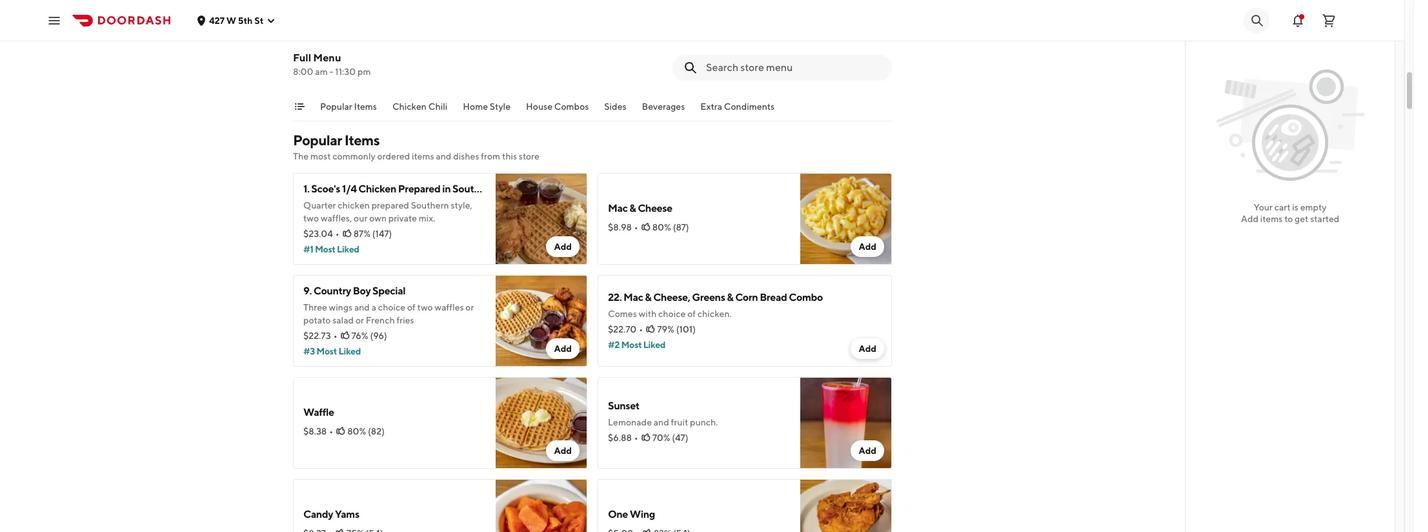 Task type: describe. For each thing, give the bounding box(es) containing it.
$6.88
[[608, 433, 632, 443]]

extra condiments
[[701, 101, 775, 112]]

add for 9. country boy special
[[554, 343, 572, 354]]

79% (101)
[[657, 324, 696, 334]]

wing
[[630, 508, 655, 520]]

waffles
[[435, 302, 464, 312]]

#3 most liked
[[303, 346, 361, 356]]

chicken chili button
[[393, 100, 448, 121]]

popular for popular items
[[320, 101, 352, 112]]

1. scoe's 1/4 chicken prepared in southern style quarter chicken prepared southern style, two waffles, our own private mix.
[[303, 183, 520, 223]]

cheese,
[[654, 291, 691, 303]]

cart
[[1275, 202, 1291, 212]]

boy
[[353, 285, 371, 297]]

chicken chili
[[393, 101, 448, 112]]

empty
[[1301, 202, 1327, 212]]

22. mac & cheese, greens & corn bread combo comes with choice of chicken.
[[608, 291, 823, 319]]

and inside 9. country boy special three wings and a choice of two waffles or potato salad or french fries
[[354, 302, 370, 312]]

choice inside 22. mac & cheese, greens & corn bread combo comes with choice of chicken.
[[659, 309, 686, 319]]

add button for sunset
[[851, 440, 885, 461]]

home style button
[[463, 100, 511, 121]]

80% (87)
[[653, 222, 689, 232]]

mac & cheese
[[608, 202, 673, 214]]

chicken.
[[698, 309, 732, 319]]

a
[[372, 302, 376, 312]]

-
[[330, 67, 333, 77]]

beverages button
[[642, 100, 685, 121]]

8:00
[[293, 67, 313, 77]]

to
[[1285, 214, 1293, 224]]

waffle
[[303, 406, 334, 418]]

store
[[519, 151, 540, 161]]

house combos button
[[526, 100, 589, 121]]

st
[[255, 15, 264, 26]]

prepared
[[372, 200, 409, 210]]

add button for 9. country boy special
[[546, 338, 580, 359]]

waffle image
[[496, 377, 588, 469]]

80% for waffle
[[347, 426, 366, 436]]

$22.73 •
[[303, 331, 337, 341]]

sunset lemonade and fruit punch.
[[608, 400, 718, 427]]

potato
[[303, 315, 331, 325]]

#2
[[608, 340, 620, 350]]

$22.73
[[303, 331, 331, 341]]

0 vertical spatial southern
[[453, 183, 495, 195]]

1 vertical spatial or
[[356, 315, 364, 325]]

(82)
[[368, 426, 385, 436]]

(147)
[[372, 229, 392, 239]]

house combos
[[526, 101, 589, 112]]

1. scoe's 1/4 chicken prepared in southern style image
[[496, 173, 588, 265]]

9. country boy special image
[[496, 275, 588, 367]]

home
[[463, 101, 488, 112]]

427 w 5th st
[[209, 15, 264, 26]]

our
[[354, 213, 368, 223]]

w
[[226, 15, 236, 26]]

private
[[389, 213, 417, 223]]

2 horizontal spatial &
[[727, 291, 734, 303]]

79%
[[657, 324, 675, 334]]

(87)
[[673, 222, 689, 232]]

427 w 5th st button
[[196, 15, 277, 26]]

one wing
[[608, 508, 655, 520]]

of inside 22. mac & cheese, greens & corn bread combo comes with choice of chicken.
[[688, 309, 696, 319]]

add for mac & cheese
[[859, 241, 877, 252]]

70% (47)
[[653, 433, 689, 443]]

fries
[[397, 315, 414, 325]]

candy yams
[[303, 508, 359, 520]]

liked for &
[[643, 340, 666, 350]]

0 items, open order cart image
[[1322, 13, 1337, 28]]

add button for 1. scoe's 1/4 chicken prepared in southern style
[[546, 236, 580, 257]]

$22.70
[[608, 324, 637, 334]]

0 vertical spatial or
[[466, 302, 474, 312]]

add for waffle
[[554, 446, 572, 456]]

extra condiments button
[[701, 100, 775, 121]]

add for 1. scoe's 1/4 chicken prepared in southern style
[[554, 241, 572, 252]]

salad
[[333, 315, 354, 325]]

• for 22. mac & cheese, greens & corn bread combo
[[639, 324, 643, 334]]

most for scoe's
[[315, 244, 336, 254]]

mac & cheese image
[[801, 173, 892, 265]]

22.
[[608, 291, 622, 303]]

popular items the most commonly ordered items and dishes from this store
[[293, 132, 540, 161]]

add button for waffle
[[546, 440, 580, 461]]

started
[[1311, 214, 1340, 224]]

#1 most liked
[[303, 244, 359, 254]]

sides
[[605, 101, 627, 112]]

cheese
[[638, 202, 673, 214]]

menu
[[313, 52, 341, 64]]

commonly
[[333, 151, 376, 161]]

0 vertical spatial mac
[[608, 202, 628, 214]]

• right $8.38
[[329, 426, 333, 436]]

waffles,
[[321, 213, 352, 223]]

with
[[639, 309, 657, 319]]

#3
[[303, 346, 315, 356]]

sides button
[[605, 100, 627, 121]]

liked for boy
[[339, 346, 361, 356]]

• for 1. scoe's 1/4 chicken prepared in southern style
[[336, 229, 339, 239]]

home style
[[463, 101, 511, 112]]

is
[[1293, 202, 1299, 212]]

76% (96)
[[352, 331, 387, 341]]

items inside your cart is empty add items to get started
[[1261, 214, 1283, 224]]

1/4
[[342, 183, 357, 195]]

liked for 1/4
[[337, 244, 359, 254]]

the
[[293, 151, 309, 161]]

(101)
[[676, 324, 696, 334]]

• for sunset
[[635, 433, 638, 443]]

your cart is empty add items to get started
[[1241, 202, 1340, 224]]



Task type: locate. For each thing, give the bounding box(es) containing it.
$22.70 •
[[608, 324, 643, 334]]

0 horizontal spatial 80%
[[347, 426, 366, 436]]

(47)
[[672, 433, 689, 443]]

notification bell image
[[1291, 13, 1306, 28]]

• up #3 most liked on the bottom of the page
[[334, 331, 337, 341]]

and left the dishes
[[436, 151, 452, 161]]

sunset
[[608, 400, 640, 412]]

add button for mac & cheese
[[851, 236, 885, 257]]

liked down 76% on the left bottom
[[339, 346, 361, 356]]

two down quarter at the top left
[[303, 213, 319, 223]]

#2 most liked
[[608, 340, 666, 350]]

mac right 22.
[[624, 291, 643, 303]]

0 vertical spatial 80%
[[653, 222, 671, 232]]

1 horizontal spatial 80%
[[653, 222, 671, 232]]

one
[[608, 508, 628, 520]]

most for country
[[317, 346, 337, 356]]

• down waffles,
[[336, 229, 339, 239]]

1 vertical spatial mac
[[624, 291, 643, 303]]

popular items button
[[320, 100, 377, 121]]

choice
[[378, 302, 406, 312], [659, 309, 686, 319]]

and inside popular items the most commonly ordered items and dishes from this store
[[436, 151, 452, 161]]

corn
[[736, 291, 758, 303]]

condiments
[[724, 101, 775, 112]]

1 horizontal spatial or
[[466, 302, 474, 312]]

most down $22.70 • on the bottom of the page
[[621, 340, 642, 350]]

two
[[303, 213, 319, 223], [417, 302, 433, 312]]

items right ordered
[[412, 151, 434, 161]]

most down $22.73 •
[[317, 346, 337, 356]]

mac inside 22. mac & cheese, greens & corn bread combo comes with choice of chicken.
[[624, 291, 643, 303]]

1 horizontal spatial of
[[688, 309, 696, 319]]

1 vertical spatial popular
[[293, 132, 342, 149]]

items inside popular items the most commonly ordered items and dishes from this store
[[345, 132, 380, 149]]

1 vertical spatial style
[[497, 183, 520, 195]]

most for mac
[[621, 340, 642, 350]]

am
[[315, 67, 328, 77]]

0 horizontal spatial or
[[356, 315, 364, 325]]

candy yams image
[[496, 479, 588, 532]]

chicken up prepared
[[359, 183, 396, 195]]

#1
[[303, 244, 313, 254]]

427
[[209, 15, 225, 26]]

in
[[442, 183, 451, 195]]

1 vertical spatial items
[[1261, 214, 1283, 224]]

0 vertical spatial style
[[490, 101, 511, 112]]

pm
[[358, 67, 371, 77]]

choice up 79% (101)
[[659, 309, 686, 319]]

scoe's
[[311, 183, 340, 195]]

0 vertical spatial two
[[303, 213, 319, 223]]

$23.04
[[303, 229, 333, 239]]

bread
[[760, 291, 787, 303]]

1 vertical spatial two
[[417, 302, 433, 312]]

Item Search search field
[[706, 61, 882, 75]]

9.
[[303, 285, 312, 297]]

11:30
[[335, 67, 356, 77]]

popular up most
[[293, 132, 342, 149]]

1 vertical spatial 80%
[[347, 426, 366, 436]]

popular inside popular items the most commonly ordered items and dishes from this store
[[293, 132, 342, 149]]

wings
[[329, 302, 353, 312]]

0 vertical spatial items
[[412, 151, 434, 161]]

items inside button
[[354, 101, 377, 112]]

5th
[[238, 15, 253, 26]]

or
[[466, 302, 474, 312], [356, 315, 364, 325]]

$23.04 •
[[303, 229, 339, 239]]

southern up 'style,'
[[453, 183, 495, 195]]

mix.
[[419, 213, 436, 223]]

style down this
[[497, 183, 520, 195]]

& up $8.98 •
[[630, 202, 636, 214]]

chicken left chili
[[393, 101, 427, 112]]

own
[[369, 213, 387, 223]]

combo
[[789, 291, 823, 303]]

popular
[[320, 101, 352, 112], [293, 132, 342, 149]]

candy
[[303, 508, 333, 520]]

or right waffles
[[466, 302, 474, 312]]

& left corn
[[727, 291, 734, 303]]

0 vertical spatial chicken
[[393, 101, 427, 112]]

2 horizontal spatial and
[[654, 417, 669, 427]]

$8.38
[[303, 426, 327, 436]]

full
[[293, 52, 311, 64]]

show menu categories image
[[294, 101, 305, 112]]

combos
[[554, 101, 589, 112]]

this
[[502, 151, 517, 161]]

popular for popular items the most commonly ordered items and dishes from this store
[[293, 132, 342, 149]]

two inside 9. country boy special three wings and a choice of two waffles or potato salad or french fries
[[417, 302, 433, 312]]

1 vertical spatial chicken
[[359, 183, 396, 195]]

chicken inside 1. scoe's 1/4 chicken prepared in southern style quarter chicken prepared southern style, two waffles, our own private mix.
[[359, 183, 396, 195]]

choice down special
[[378, 302, 406, 312]]

and up 70%
[[654, 417, 669, 427]]

items down pm
[[354, 101, 377, 112]]

• right $8.98
[[635, 222, 638, 232]]

2 vertical spatial and
[[654, 417, 669, 427]]

0 horizontal spatial &
[[630, 202, 636, 214]]

yams
[[335, 508, 359, 520]]

• right '$6.88'
[[635, 433, 638, 443]]

0 horizontal spatial two
[[303, 213, 319, 223]]

70%
[[653, 433, 671, 443]]

items for popular items
[[354, 101, 377, 112]]

two inside 1. scoe's 1/4 chicken prepared in southern style quarter chicken prepared southern style, two waffles, our own private mix.
[[303, 213, 319, 223]]

0 vertical spatial and
[[436, 151, 452, 161]]

of up fries
[[407, 302, 416, 312]]

1 horizontal spatial and
[[436, 151, 452, 161]]

items
[[412, 151, 434, 161], [1261, 214, 1283, 224]]

items down your in the top right of the page
[[1261, 214, 1283, 224]]

•
[[635, 222, 638, 232], [336, 229, 339, 239], [639, 324, 643, 334], [334, 331, 337, 341], [329, 426, 333, 436], [635, 433, 638, 443]]

add inside your cart is empty add items to get started
[[1241, 214, 1259, 224]]

0 horizontal spatial items
[[412, 151, 434, 161]]

sunset image
[[801, 377, 892, 469]]

1 vertical spatial items
[[345, 132, 380, 149]]

quarter
[[303, 200, 336, 210]]

1 horizontal spatial choice
[[659, 309, 686, 319]]

items inside popular items the most commonly ordered items and dishes from this store
[[412, 151, 434, 161]]

$8.38 •
[[303, 426, 333, 436]]

style right the home
[[490, 101, 511, 112]]

style,
[[451, 200, 473, 210]]

popular inside button
[[320, 101, 352, 112]]

76%
[[352, 331, 368, 341]]

extra
[[701, 101, 723, 112]]

punch.
[[690, 417, 718, 427]]

mac
[[608, 202, 628, 214], [624, 291, 643, 303]]

87%
[[354, 229, 371, 239]]

$8.98 •
[[608, 222, 638, 232]]

80% for mac & cheese
[[653, 222, 671, 232]]

1 horizontal spatial items
[[1261, 214, 1283, 224]]

full menu 8:00 am - 11:30 pm
[[293, 52, 371, 77]]

and
[[436, 151, 452, 161], [354, 302, 370, 312], [654, 417, 669, 427]]

and inside sunset lemonade and fruit punch.
[[654, 417, 669, 427]]

chicken inside button
[[393, 101, 427, 112]]

of up (101)
[[688, 309, 696, 319]]

• for 9. country boy special
[[334, 331, 337, 341]]

$6.88 •
[[608, 433, 638, 443]]

0 horizontal spatial southern
[[411, 200, 449, 210]]

add button
[[546, 236, 580, 257], [851, 236, 885, 257], [546, 338, 580, 359], [851, 338, 885, 359], [546, 440, 580, 461], [851, 440, 885, 461]]

(96)
[[370, 331, 387, 341]]

1 horizontal spatial &
[[645, 291, 652, 303]]

liked down '87%'
[[337, 244, 359, 254]]

style inside button
[[490, 101, 511, 112]]

most down $23.04 •
[[315, 244, 336, 254]]

0 horizontal spatial choice
[[378, 302, 406, 312]]

dishes
[[453, 151, 479, 161]]

prepared
[[398, 183, 441, 195]]

0 vertical spatial popular
[[320, 101, 352, 112]]

add for sunset
[[859, 446, 877, 456]]

1 horizontal spatial southern
[[453, 183, 495, 195]]

lemonade
[[608, 417, 652, 427]]

1.
[[303, 183, 310, 195]]

style inside 1. scoe's 1/4 chicken prepared in southern style quarter chicken prepared southern style, two waffles, our own private mix.
[[497, 183, 520, 195]]

1 horizontal spatial two
[[417, 302, 433, 312]]

80% left (87)
[[653, 222, 671, 232]]

comes
[[608, 309, 637, 319]]

& up 'with'
[[645, 291, 652, 303]]

one wing image
[[801, 479, 892, 532]]

get
[[1295, 214, 1309, 224]]

1 vertical spatial and
[[354, 302, 370, 312]]

popular down the "-"
[[320, 101, 352, 112]]

80% left (82)
[[347, 426, 366, 436]]

mac up $8.98
[[608, 202, 628, 214]]

liked down 79%
[[643, 340, 666, 350]]

two left waffles
[[417, 302, 433, 312]]

• up #2 most liked
[[639, 324, 643, 334]]

0 horizontal spatial and
[[354, 302, 370, 312]]

9. country boy special three wings and a choice of two waffles or potato salad or french fries
[[303, 285, 474, 325]]

country
[[314, 285, 351, 297]]

special
[[373, 285, 406, 297]]

southern up mix. in the top of the page
[[411, 200, 449, 210]]

chicken
[[393, 101, 427, 112], [359, 183, 396, 195]]

items for popular items the most commonly ordered items and dishes from this store
[[345, 132, 380, 149]]

your
[[1254, 202, 1273, 212]]

chicken
[[338, 200, 370, 210]]

of inside 9. country boy special three wings and a choice of two waffles or potato salad or french fries
[[407, 302, 416, 312]]

open menu image
[[46, 13, 62, 28]]

items up commonly
[[345, 132, 380, 149]]

southern
[[453, 183, 495, 195], [411, 200, 449, 210]]

0 horizontal spatial of
[[407, 302, 416, 312]]

choice inside 9. country boy special three wings and a choice of two waffles or potato salad or french fries
[[378, 302, 406, 312]]

1 vertical spatial southern
[[411, 200, 449, 210]]

0 vertical spatial items
[[354, 101, 377, 112]]

and left a
[[354, 302, 370, 312]]

80% (82)
[[347, 426, 385, 436]]

or up 76% on the left bottom
[[356, 315, 364, 325]]



Task type: vqa. For each thing, say whether or not it's contained in the screenshot.
Popular Items button
yes



